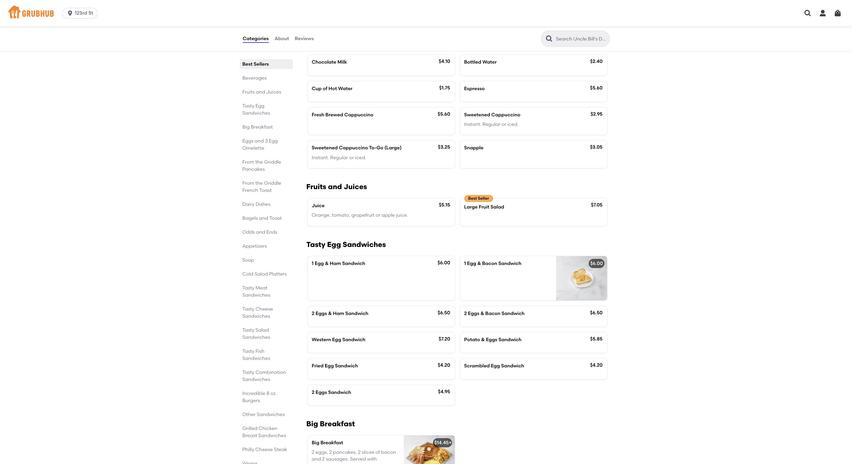 Task type: locate. For each thing, give the bounding box(es) containing it.
sweetened cappuccino
[[464, 112, 521, 118]]

toast
[[259, 188, 272, 193], [269, 215, 282, 221]]

tasty inside "tasty salad sandwiches"
[[243, 327, 255, 333]]

0 horizontal spatial $6.50
[[438, 310, 451, 316]]

from inside from the griddle pancakes
[[243, 159, 254, 165]]

2 $6.50 from the left
[[591, 310, 603, 316]]

coffee
[[323, 33, 339, 39]]

categories button
[[243, 27, 269, 51]]

1 vertical spatial fruits
[[307, 182, 327, 191]]

fruits and juices up juice
[[307, 182, 367, 191]]

$6.50 for 2 eggs & bacon sandwich
[[591, 310, 603, 316]]

sweetened for sweetened cappuccino to-go (large)
[[312, 145, 338, 151]]

svg image
[[804, 9, 813, 17], [819, 9, 828, 17], [834, 9, 843, 17]]

2 up 'potato'
[[464, 311, 467, 316]]

1 horizontal spatial $6.00
[[591, 261, 603, 266]]

1 vertical spatial sweetened
[[312, 145, 338, 151]]

2 svg image from the left
[[819, 9, 828, 17]]

iced.
[[508, 122, 519, 127], [355, 155, 366, 161]]

omelette
[[243, 145, 264, 151]]

1 egg & bacon sandwich
[[464, 261, 522, 266]]

0 vertical spatial from
[[243, 159, 254, 165]]

0 vertical spatial or
[[502, 122, 507, 127]]

sandwiches down 'grapefruit'
[[343, 240, 386, 249]]

soup
[[243, 257, 254, 263]]

regular down sweetened cappuccino to-go (large)
[[330, 155, 348, 161]]

ham
[[330, 261, 341, 266], [333, 311, 344, 316]]

1 horizontal spatial instant. regular or iced.
[[464, 122, 519, 127]]

tasty egg sandwiches
[[243, 103, 270, 116], [307, 240, 386, 249]]

chicken
[[259, 426, 278, 432]]

regular down sweetened cappuccino
[[483, 122, 501, 127]]

griddle down from the griddle pancakes
[[264, 180, 281, 186]]

$5.60 down $2.40
[[591, 85, 603, 91]]

best inside best seller large fruit salad
[[469, 196, 477, 201]]

fruits down beverages
[[243, 89, 255, 95]]

combination
[[256, 370, 286, 375]]

cold salad platters
[[243, 271, 287, 277]]

and
[[256, 89, 265, 95], [255, 138, 264, 144], [328, 182, 342, 191], [259, 215, 268, 221], [256, 229, 265, 235], [312, 457, 321, 462], [334, 464, 343, 464]]

1 vertical spatial of
[[376, 450, 380, 456]]

breakfast up 3
[[251, 124, 273, 130]]

0 vertical spatial ham
[[330, 261, 341, 266]]

eggs for 2 eggs sandwich
[[316, 390, 327, 395]]

iced. down sweetened cappuccino to-go (large)
[[355, 155, 366, 161]]

0 vertical spatial of
[[323, 86, 328, 91]]

0 vertical spatial fruits
[[243, 89, 255, 95]]

water right the bottled
[[483, 59, 497, 65]]

0 vertical spatial sweetened
[[464, 112, 491, 118]]

iced. for sweetened cappuccino
[[508, 122, 519, 127]]

0 horizontal spatial $5.60
[[438, 111, 451, 117]]

1 $4.20 from the left
[[438, 363, 451, 368]]

0 horizontal spatial juices
[[266, 89, 281, 95]]

1 for 1 egg & bacon sandwich
[[464, 261, 466, 266]]

juices down beverages
[[266, 89, 281, 95]]

sandwiches up "tasty salad sandwiches"
[[243, 314, 270, 319]]

1 horizontal spatial svg image
[[819, 9, 828, 17]]

2 vertical spatial big
[[312, 440, 320, 446]]

0 horizontal spatial water
[[338, 86, 353, 91]]

0 horizontal spatial fruits
[[243, 89, 255, 95]]

0 horizontal spatial or
[[349, 155, 354, 161]]

1 horizontal spatial $5.60
[[591, 85, 603, 91]]

0 vertical spatial cheese
[[256, 306, 273, 312]]

sweetened down the "fresh"
[[312, 145, 338, 151]]

0 vertical spatial salad
[[491, 204, 505, 210]]

iced. for sweetened cappuccino to-go (large)
[[355, 155, 366, 161]]

sandwiches up 'incredible'
[[243, 377, 270, 383]]

main navigation navigation
[[0, 0, 853, 27]]

the inside the from the griddle french toast
[[256, 180, 263, 186]]

of up with
[[376, 450, 380, 456]]

$4.20 up $4.95
[[438, 363, 451, 368]]

tasty inside tasty cheese sandwiches
[[243, 306, 255, 312]]

salad down tasty cheese sandwiches at the left bottom of page
[[256, 327, 269, 333]]

philly cheese steak
[[243, 447, 287, 453]]

&
[[325, 261, 329, 266], [478, 261, 481, 266], [328, 311, 332, 316], [481, 311, 485, 316], [482, 337, 485, 343]]

$6.50 for 2 eggs & ham sandwich
[[438, 310, 451, 316]]

eggs for 2 eggs & ham sandwich
[[316, 311, 327, 316]]

0 vertical spatial big breakfast
[[243, 124, 273, 130]]

of inside 2 eggs, 2 pancakes, 2 slices of bacon and 2 sausages. served with potatoes and toast.
[[376, 450, 380, 456]]

from inside the from the griddle french toast
[[243, 180, 254, 186]]

2
[[312, 311, 315, 316], [464, 311, 467, 316], [312, 390, 315, 395], [312, 450, 315, 456], [329, 450, 332, 456], [358, 450, 361, 456], [322, 457, 325, 462]]

salad right fruit
[[491, 204, 505, 210]]

iced coffee
[[312, 33, 339, 39]]

fresh brewed cappuccino
[[312, 112, 374, 118]]

1 horizontal spatial tasty egg sandwiches
[[307, 240, 386, 249]]

or for sweetened cappuccino
[[502, 122, 507, 127]]

$3.50
[[591, 32, 603, 38]]

$5.60
[[591, 85, 603, 91], [438, 111, 451, 117]]

instant. for sweetened cappuccino
[[464, 122, 482, 127]]

salad right cold
[[255, 271, 268, 277]]

1 horizontal spatial of
[[376, 450, 380, 456]]

bacon for egg
[[483, 261, 498, 266]]

bagels and toast
[[243, 215, 282, 221]]

pancakes,
[[333, 450, 357, 456]]

chocolate milk
[[312, 59, 347, 65]]

sausages.
[[326, 457, 349, 462]]

2 $4.20 from the left
[[591, 363, 603, 368]]

0 horizontal spatial fruits and juices
[[243, 89, 281, 95]]

big breakfast image
[[404, 436, 455, 464]]

and down sausages.
[[334, 464, 343, 464]]

best up large
[[469, 196, 477, 201]]

tasty down beverages
[[243, 103, 255, 109]]

sandwich
[[342, 261, 366, 266], [499, 261, 522, 266], [346, 311, 369, 316], [502, 311, 525, 316], [343, 337, 366, 343], [499, 337, 522, 343], [335, 363, 358, 369], [501, 363, 525, 369], [328, 390, 351, 395]]

0 vertical spatial tasty egg sandwiches
[[243, 103, 270, 116]]

1 vertical spatial water
[[338, 86, 353, 91]]

tasty down orange,
[[307, 240, 326, 249]]

1 vertical spatial regular
[[330, 155, 348, 161]]

breakfast
[[251, 124, 273, 130], [320, 420, 355, 428], [321, 440, 343, 446]]

1 horizontal spatial instant.
[[464, 122, 482, 127]]

eggs up omelette on the left of the page
[[243, 138, 254, 144]]

0 vertical spatial toast
[[259, 188, 272, 193]]

1 vertical spatial ham
[[333, 311, 344, 316]]

breakfast up "pancakes,"
[[320, 420, 355, 428]]

instant. regular or iced. for sweetened cappuccino to-go (large)
[[312, 155, 366, 161]]

1 vertical spatial salad
[[255, 271, 268, 277]]

1 the from the top
[[256, 159, 263, 165]]

instant. regular or iced. down sweetened cappuccino to-go (large)
[[312, 155, 366, 161]]

about button
[[274, 27, 290, 51]]

0 horizontal spatial instant. regular or iced.
[[312, 155, 366, 161]]

from up french
[[243, 180, 254, 186]]

tasty salad sandwiches
[[243, 327, 270, 340]]

other
[[243, 412, 256, 418]]

1 vertical spatial tasty egg sandwiches
[[307, 240, 386, 249]]

cheese down tasty meat sandwiches
[[256, 306, 273, 312]]

instant. for sweetened cappuccino to-go (large)
[[312, 155, 329, 161]]

and left ends
[[256, 229, 265, 235]]

$14.45
[[435, 440, 449, 446]]

tasty fish sandwiches
[[243, 349, 270, 362]]

or left apple
[[376, 213, 381, 218]]

ham for eggs
[[333, 311, 344, 316]]

fresh
[[312, 112, 325, 118]]

sandwiches up 3
[[243, 110, 270, 116]]

instant. regular or iced. down sweetened cappuccino
[[464, 122, 519, 127]]

the for pancakes
[[256, 159, 263, 165]]

or
[[502, 122, 507, 127], [349, 155, 354, 161], [376, 213, 381, 218]]

$5.60 down the $1.75 at the right top
[[438, 111, 451, 117]]

1 vertical spatial big breakfast
[[307, 420, 355, 428]]

2 right eggs,
[[329, 450, 332, 456]]

2 eggs & bacon sandwich
[[464, 311, 525, 316]]

and right "bagels"
[[259, 215, 268, 221]]

2 vertical spatial big breakfast
[[312, 440, 343, 446]]

about
[[275, 36, 289, 41]]

2 horizontal spatial svg image
[[834, 9, 843, 17]]

1 egg & bacon sandwich image
[[556, 256, 607, 300]]

griddle inside from the griddle pancakes
[[264, 159, 281, 165]]

tasty egg sandwiches up 1 egg & ham sandwich
[[307, 240, 386, 249]]

grilled
[[243, 426, 258, 432]]

0 vertical spatial water
[[483, 59, 497, 65]]

juices
[[266, 89, 281, 95], [344, 182, 367, 191]]

tasty meat sandwiches
[[243, 285, 270, 298]]

1 horizontal spatial juices
[[344, 182, 367, 191]]

sandwiches down meat
[[243, 292, 270, 298]]

st
[[88, 10, 93, 16]]

salad inside "tasty salad sandwiches"
[[256, 327, 269, 333]]

1 horizontal spatial best
[[469, 196, 477, 201]]

potato
[[464, 337, 480, 343]]

1 vertical spatial $5.60
[[438, 111, 451, 117]]

1 horizontal spatial sweetened
[[464, 112, 491, 118]]

2 vertical spatial salad
[[256, 327, 269, 333]]

the up pancakes
[[256, 159, 263, 165]]

sandwiches inside tasty combination sandwiches
[[243, 377, 270, 383]]

& for 2 eggs & ham sandwich
[[328, 311, 332, 316]]

or down sweetened cappuccino to-go (large)
[[349, 155, 354, 161]]

or down sweetened cappuccino
[[502, 122, 507, 127]]

best for seller
[[469, 196, 477, 201]]

tasty egg sandwiches down beverages
[[243, 103, 270, 116]]

2 vertical spatial or
[[376, 213, 381, 218]]

dairy dishes
[[243, 202, 271, 207]]

griddle up pancakes
[[264, 159, 281, 165]]

1 horizontal spatial regular
[[483, 122, 501, 127]]

1 vertical spatial instant. regular or iced.
[[312, 155, 366, 161]]

0 vertical spatial iced.
[[508, 122, 519, 127]]

0 vertical spatial instant. regular or iced.
[[464, 122, 519, 127]]

0 vertical spatial bacon
[[483, 261, 498, 266]]

1 vertical spatial the
[[256, 180, 263, 186]]

1 vertical spatial toast
[[269, 215, 282, 221]]

2 eggs & ham sandwich
[[312, 311, 369, 316]]

2 up the western
[[312, 311, 315, 316]]

best left sellers on the top left
[[243, 61, 253, 67]]

and up potatoes
[[312, 457, 321, 462]]

1 horizontal spatial water
[[483, 59, 497, 65]]

hot
[[329, 86, 337, 91]]

1 horizontal spatial iced.
[[508, 122, 519, 127]]

regular for sweetened cappuccino to-go (large)
[[330, 155, 348, 161]]

$6.50 up $5.85
[[591, 310, 603, 316]]

eggs down fried on the bottom left of the page
[[316, 390, 327, 395]]

sweetened down espresso
[[464, 112, 491, 118]]

0 vertical spatial the
[[256, 159, 263, 165]]

griddle inside the from the griddle french toast
[[264, 180, 281, 186]]

sandwiches up chicken
[[257, 412, 285, 418]]

tasty inside tasty combination sandwiches
[[243, 370, 255, 375]]

big
[[243, 124, 250, 130], [307, 420, 318, 428], [312, 440, 320, 446]]

2 from from the top
[[243, 180, 254, 186]]

2 eggs, 2 pancakes, 2 slices of bacon and 2 sausages. served with potatoes and toast.
[[312, 450, 396, 464]]

eggs inside eggs and 3 egg omelette
[[243, 138, 254, 144]]

and inside eggs and 3 egg omelette
[[255, 138, 264, 144]]

regular
[[483, 122, 501, 127], [330, 155, 348, 161]]

and left 3
[[255, 138, 264, 144]]

with
[[367, 457, 377, 462]]

sweetened
[[464, 112, 491, 118], [312, 145, 338, 151]]

0 horizontal spatial sweetened
[[312, 145, 338, 151]]

1 horizontal spatial or
[[376, 213, 381, 218]]

1 vertical spatial from
[[243, 180, 254, 186]]

fried
[[312, 363, 324, 369]]

breakfast up eggs,
[[321, 440, 343, 446]]

0 horizontal spatial $6.00
[[438, 260, 451, 266]]

juices up orange, tomato, grapefruit or apple juice.
[[344, 182, 367, 191]]

0 horizontal spatial 1
[[312, 261, 314, 266]]

2 up served
[[358, 450, 361, 456]]

0 horizontal spatial svg image
[[804, 9, 813, 17]]

cheese right the philly on the left of the page
[[256, 447, 273, 453]]

iced. down sweetened cappuccino
[[508, 122, 519, 127]]

$7.05
[[591, 202, 603, 208]]

philly
[[243, 447, 254, 453]]

of left the hot
[[323, 86, 328, 91]]

cheese inside tasty cheese sandwiches
[[256, 306, 273, 312]]

0 horizontal spatial regular
[[330, 155, 348, 161]]

1 1 from the left
[[312, 261, 314, 266]]

1 vertical spatial iced.
[[355, 155, 366, 161]]

2 horizontal spatial or
[[502, 122, 507, 127]]

1 vertical spatial instant.
[[312, 155, 329, 161]]

1 from from the top
[[243, 159, 254, 165]]

$1.75
[[440, 85, 451, 91]]

toast up dishes
[[259, 188, 272, 193]]

$4.20 down $5.85
[[591, 363, 603, 368]]

1 vertical spatial bacon
[[486, 311, 501, 316]]

the for french
[[256, 180, 263, 186]]

123rd st
[[75, 10, 93, 16]]

0 horizontal spatial instant.
[[312, 155, 329, 161]]

from for from the griddle french toast
[[243, 180, 254, 186]]

1 horizontal spatial fruits
[[307, 182, 327, 191]]

sandwiches down fish
[[243, 356, 270, 362]]

sandwiches inside tasty cheese sandwiches
[[243, 314, 270, 319]]

0 vertical spatial instant.
[[464, 122, 482, 127]]

1 horizontal spatial 1
[[464, 261, 466, 266]]

$4.20
[[438, 363, 451, 368], [591, 363, 603, 368]]

2 down fried on the bottom left of the page
[[312, 390, 315, 395]]

0 horizontal spatial of
[[323, 86, 328, 91]]

$6.50 up $7.20
[[438, 310, 451, 316]]

1 vertical spatial best
[[469, 196, 477, 201]]

grilled chicken breast sandwiches
[[243, 426, 286, 439]]

1 horizontal spatial $6.50
[[591, 310, 603, 316]]

0 horizontal spatial iced.
[[355, 155, 366, 161]]

123rd st button
[[62, 8, 100, 19]]

from up pancakes
[[243, 159, 254, 165]]

and up tomato,
[[328, 182, 342, 191]]

search icon image
[[546, 35, 554, 43]]

1 vertical spatial griddle
[[264, 180, 281, 186]]

1
[[312, 261, 314, 266], [464, 261, 466, 266]]

tasty combination sandwiches
[[243, 370, 286, 383]]

1 vertical spatial cheese
[[256, 447, 273, 453]]

tasty left fish
[[243, 349, 255, 354]]

cappuccino
[[345, 112, 374, 118], [492, 112, 521, 118], [339, 145, 368, 151]]

sandwiches down chicken
[[258, 433, 286, 439]]

the up french
[[256, 180, 263, 186]]

the inside from the griddle pancakes
[[256, 159, 263, 165]]

0 vertical spatial juices
[[266, 89, 281, 95]]

tasty down tasty meat sandwiches
[[243, 306, 255, 312]]

reviews
[[295, 36, 314, 41]]

0 horizontal spatial $4.20
[[438, 363, 451, 368]]

toast up ends
[[269, 215, 282, 221]]

cheese for sandwiches
[[256, 306, 273, 312]]

the
[[256, 159, 263, 165], [256, 180, 263, 186]]

tasty down tasty fish sandwiches
[[243, 370, 255, 375]]

0 vertical spatial griddle
[[264, 159, 281, 165]]

0 horizontal spatial tasty egg sandwiches
[[243, 103, 270, 116]]

instant. regular or iced.
[[464, 122, 519, 127], [312, 155, 366, 161]]

tasty down tasty cheese sandwiches at the left bottom of page
[[243, 327, 255, 333]]

1 griddle from the top
[[264, 159, 281, 165]]

1 vertical spatial or
[[349, 155, 354, 161]]

big breakfast
[[243, 124, 273, 130], [307, 420, 355, 428], [312, 440, 343, 446]]

1 vertical spatial juices
[[344, 182, 367, 191]]

espresso
[[464, 86, 485, 91]]

& for 1 egg & ham sandwich
[[325, 261, 329, 266]]

oz.
[[271, 391, 277, 397]]

0 vertical spatial big
[[243, 124, 250, 130]]

juice.
[[396, 213, 408, 218]]

0 vertical spatial regular
[[483, 122, 501, 127]]

2 1 from the left
[[464, 261, 466, 266]]

1 horizontal spatial $4.20
[[591, 363, 603, 368]]

0 vertical spatial $5.60
[[591, 85, 603, 91]]

eggs up 'potato'
[[468, 311, 480, 316]]

0 vertical spatial fruits and juices
[[243, 89, 281, 95]]

2 the from the top
[[256, 180, 263, 186]]

tasty left meat
[[243, 285, 255, 291]]

fruits up juice
[[307, 182, 327, 191]]

2 griddle from the top
[[264, 180, 281, 186]]

water
[[483, 59, 497, 65], [338, 86, 353, 91]]

cappuccino for sweetened cappuccino to-go (large)
[[339, 145, 368, 151]]

water right the hot
[[338, 86, 353, 91]]

1 vertical spatial fruits and juices
[[307, 182, 367, 191]]

sweetened cappuccino to-go (large)
[[312, 145, 402, 151]]

1 $6.50 from the left
[[438, 310, 451, 316]]

fruits and juices down beverages
[[243, 89, 281, 95]]

0 horizontal spatial best
[[243, 61, 253, 67]]

0 vertical spatial best
[[243, 61, 253, 67]]

eggs up the western
[[316, 311, 327, 316]]



Task type: vqa. For each thing, say whether or not it's contained in the screenshot.
Menu
no



Task type: describe. For each thing, give the bounding box(es) containing it.
beverages
[[243, 75, 267, 81]]

or for sweetened cappuccino to-go (large)
[[349, 155, 354, 161]]

incredible 8 oz. burgers
[[243, 391, 277, 404]]

snapple
[[464, 145, 484, 151]]

breast
[[243, 433, 257, 439]]

iced coffee button
[[308, 29, 455, 49]]

toast inside the from the griddle french toast
[[259, 188, 272, 193]]

bacon for eggs
[[486, 311, 501, 316]]

(large)
[[385, 145, 402, 151]]

eggs for 2 eggs & bacon sandwich
[[468, 311, 480, 316]]

french
[[243, 188, 258, 193]]

cappuccino for sweetened cappuccino
[[492, 112, 521, 118]]

sandwiches up fish
[[243, 335, 270, 340]]

juice
[[312, 203, 325, 209]]

from the griddle pancakes
[[243, 159, 281, 172]]

brewed
[[326, 112, 343, 118]]

0 vertical spatial breakfast
[[251, 124, 273, 130]]

$14.45 +
[[435, 440, 452, 446]]

dishes
[[256, 202, 271, 207]]

slices
[[362, 450, 375, 456]]

1 egg & ham sandwich
[[312, 261, 366, 266]]

western egg sandwich
[[312, 337, 366, 343]]

large
[[464, 204, 478, 210]]

scrambled
[[464, 363, 490, 369]]

griddle for from the griddle french toast
[[264, 180, 281, 186]]

reviews button
[[295, 27, 314, 51]]

meat
[[256, 285, 268, 291]]

$4.10
[[439, 59, 451, 64]]

dairy
[[243, 202, 255, 207]]

burgers
[[243, 398, 260, 404]]

eggs and 3 egg omelette
[[243, 138, 278, 151]]

milk
[[338, 59, 347, 65]]

bagels
[[243, 215, 258, 221]]

tasty inside tasty fish sandwiches
[[243, 349, 255, 354]]

potatoes
[[312, 464, 333, 464]]

to-
[[369, 145, 377, 151]]

apple
[[382, 213, 395, 218]]

$3.50 button
[[460, 29, 607, 49]]

salad for cold salad platters
[[255, 271, 268, 277]]

$4.20 for fried egg sandwich
[[438, 363, 451, 368]]

go
[[377, 145, 384, 151]]

odds and ends
[[243, 229, 278, 235]]

+
[[449, 440, 452, 446]]

best seller large fruit salad
[[464, 196, 505, 210]]

orange, tomato, grapefruit or apple juice.
[[312, 213, 408, 218]]

cup
[[312, 86, 322, 91]]

griddle for from the griddle pancakes
[[264, 159, 281, 165]]

1 vertical spatial breakfast
[[320, 420, 355, 428]]

tomato,
[[332, 213, 350, 218]]

1 svg image from the left
[[804, 9, 813, 17]]

$4.95
[[438, 389, 451, 395]]

appetizers
[[243, 243, 267, 249]]

steak
[[274, 447, 287, 453]]

salad for tasty salad sandwiches
[[256, 327, 269, 333]]

from for from the griddle pancakes
[[243, 159, 254, 165]]

seller
[[478, 196, 489, 201]]

other sandwiches
[[243, 412, 285, 418]]

1 for 1 egg & ham sandwich
[[312, 261, 314, 266]]

potato & eggs sandwich
[[464, 337, 522, 343]]

ham for egg
[[330, 261, 341, 266]]

egg inside eggs and 3 egg omelette
[[269, 138, 278, 144]]

cheese for steak
[[256, 447, 273, 453]]

tasty inside tasty meat sandwiches
[[243, 285, 255, 291]]

$5.85
[[591, 336, 603, 342]]

$3.25
[[438, 145, 451, 150]]

123rd
[[75, 10, 87, 16]]

8
[[267, 391, 270, 397]]

grapefruit
[[352, 213, 375, 218]]

2 vertical spatial breakfast
[[321, 440, 343, 446]]

ends
[[267, 229, 278, 235]]

instant. regular or iced. for sweetened cappuccino
[[464, 122, 519, 127]]

svg image
[[67, 10, 74, 17]]

fruit
[[479, 204, 490, 210]]

cup of hot water
[[312, 86, 353, 91]]

tasty cheese sandwiches
[[243, 306, 273, 319]]

& for 2 eggs & bacon sandwich
[[481, 311, 485, 316]]

fish
[[256, 349, 265, 354]]

$2.40
[[591, 59, 603, 64]]

platters
[[269, 271, 287, 277]]

fried egg sandwich
[[312, 363, 358, 369]]

sweetened for sweetened cappuccino
[[464, 112, 491, 118]]

pancakes
[[243, 166, 265, 172]]

and down beverages
[[256, 89, 265, 95]]

$3.05
[[591, 145, 603, 150]]

2 up potatoes
[[322, 457, 325, 462]]

3
[[265, 138, 268, 144]]

$5.60 for espresso
[[591, 85, 603, 91]]

$5.60 for fresh brewed cappuccino
[[438, 111, 451, 117]]

sandwiches inside grilled chicken breast sandwiches
[[258, 433, 286, 439]]

$4.20 for scrambled egg sandwich
[[591, 363, 603, 368]]

odds
[[243, 229, 255, 235]]

Search Uncle Bill's Diner search field
[[556, 36, 608, 42]]

eggs,
[[316, 450, 328, 456]]

bacon
[[381, 450, 396, 456]]

cold
[[243, 271, 254, 277]]

2 left eggs,
[[312, 450, 315, 456]]

best for sellers
[[243, 61, 253, 67]]

served
[[350, 457, 366, 462]]

scrambled egg sandwich
[[464, 363, 525, 369]]

3 svg image from the left
[[834, 9, 843, 17]]

categories
[[243, 36, 269, 41]]

$2.95
[[591, 111, 603, 117]]

1 horizontal spatial fruits and juices
[[307, 182, 367, 191]]

sellers
[[254, 61, 269, 67]]

bottled water
[[464, 59, 497, 65]]

orange,
[[312, 213, 331, 218]]

regular for sweetened cappuccino
[[483, 122, 501, 127]]

1 vertical spatial big
[[307, 420, 318, 428]]

$7.20
[[439, 336, 451, 342]]

eggs right 'potato'
[[486, 337, 498, 343]]

& for 1 egg & bacon sandwich
[[478, 261, 481, 266]]

salad inside best seller large fruit salad
[[491, 204, 505, 210]]



